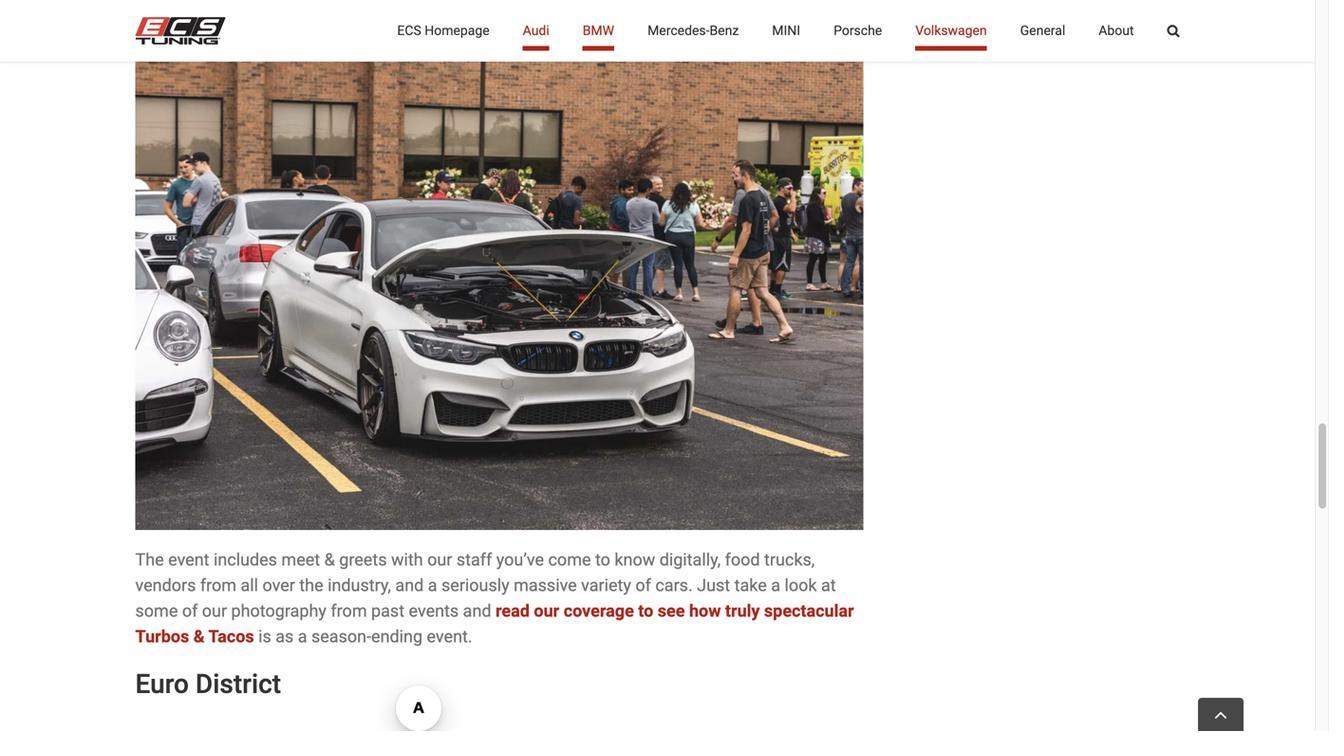 Task type: vqa. For each thing, say whether or not it's contained in the screenshot.
Audi
yes



Task type: describe. For each thing, give the bounding box(es) containing it.
1 horizontal spatial our
[[427, 551, 452, 570]]

past
[[371, 602, 404, 622]]

read
[[496, 602, 530, 622]]

mercedes-benz
[[647, 23, 739, 38]]

0 horizontal spatial a
[[298, 627, 307, 647]]

the
[[299, 576, 323, 596]]

general link
[[1020, 0, 1065, 62]]

mini
[[772, 23, 800, 38]]

trucks,
[[764, 551, 815, 570]]

coverage
[[564, 602, 634, 622]]

digitally,
[[659, 551, 721, 570]]

know
[[615, 551, 655, 570]]

0 vertical spatial of
[[635, 576, 651, 596]]

vendors
[[135, 576, 196, 596]]

events
[[409, 602, 459, 622]]

truly
[[725, 602, 760, 622]]

homepage
[[425, 23, 490, 38]]

staff
[[456, 551, 492, 570]]

all
[[241, 576, 258, 596]]

seriously
[[441, 576, 509, 596]]

take
[[734, 576, 767, 596]]

see
[[658, 602, 685, 622]]

read our coverage to see how truly spectacular turbos & tacos link
[[135, 602, 854, 647]]

season-
[[311, 627, 371, 647]]

to inside the event includes meet & greets with our staff you've come to know digitally, food trucks, vendors from all over the industry, and a seriously massive variety of cars. just take a look at some of our photography from past events and
[[595, 551, 610, 570]]

how
[[689, 602, 721, 622]]

you've
[[496, 551, 544, 570]]

ending
[[371, 627, 422, 647]]

cars.
[[655, 576, 693, 596]]

includes
[[214, 551, 277, 570]]

1 vertical spatial from
[[331, 602, 367, 622]]

volkswagen link
[[915, 0, 987, 62]]

tacos
[[208, 627, 254, 647]]

photography
[[231, 602, 326, 622]]

with
[[391, 551, 423, 570]]

read our coverage to see how truly spectacular turbos & tacos
[[135, 602, 854, 647]]

volkswagen
[[915, 23, 987, 38]]

is as a season-ending event.
[[254, 627, 472, 647]]

benz
[[710, 23, 739, 38]]

the event includes meet & greets with our staff you've come to know digitally, food trucks, vendors from all over the industry, and a seriously massive variety of cars. just take a look at some of our photography from past events and
[[135, 551, 836, 622]]

about
[[1099, 23, 1134, 38]]

meet
[[281, 551, 320, 570]]

is
[[258, 627, 271, 647]]

audi link
[[523, 0, 549, 62]]



Task type: locate. For each thing, give the bounding box(es) containing it.
0 horizontal spatial of
[[182, 602, 198, 622]]

euro district
[[135, 669, 281, 700]]

of
[[635, 576, 651, 596], [182, 602, 198, 622]]

our
[[427, 551, 452, 570], [202, 602, 227, 622], [534, 602, 559, 622]]

0 vertical spatial &
[[324, 551, 335, 570]]

1 vertical spatial and
[[463, 602, 491, 622]]

to inside read our coverage to see how truly spectacular turbos & tacos
[[638, 602, 653, 622]]

ecs
[[397, 23, 421, 38]]

some
[[135, 602, 178, 622]]

&
[[324, 551, 335, 570], [193, 627, 205, 647]]

0 horizontal spatial to
[[595, 551, 610, 570]]

greets
[[339, 551, 387, 570]]

0 vertical spatial from
[[200, 576, 236, 596]]

1 horizontal spatial to
[[638, 602, 653, 622]]

ecs homepage link
[[397, 0, 490, 62]]

bmw
[[583, 23, 614, 38]]

a right as
[[298, 627, 307, 647]]

0 vertical spatial to
[[595, 551, 610, 570]]

& left 'tacos'
[[193, 627, 205, 647]]

industry,
[[328, 576, 391, 596]]

1 horizontal spatial a
[[428, 576, 437, 596]]

and down with
[[395, 576, 424, 596]]

from
[[200, 576, 236, 596], [331, 602, 367, 622]]

porsche link
[[834, 0, 882, 62]]

to left see at the bottom of page
[[638, 602, 653, 622]]

as
[[275, 627, 294, 647]]

food
[[725, 551, 760, 570]]

& inside the event includes meet & greets with our staff you've come to know digitally, food trucks, vendors from all over the industry, and a seriously massive variety of cars. just take a look at some of our photography from past events and
[[324, 551, 335, 570]]

our inside read our coverage to see how truly spectacular turbos & tacos
[[534, 602, 559, 622]]

ecs homepage
[[397, 23, 490, 38]]

at
[[821, 576, 836, 596]]

audi
[[523, 23, 549, 38]]

0 horizontal spatial and
[[395, 576, 424, 596]]

1 vertical spatial to
[[638, 602, 653, 622]]

euro
[[135, 669, 189, 700]]

turbos
[[135, 627, 189, 647]]

to
[[595, 551, 610, 570], [638, 602, 653, 622]]

general
[[1020, 23, 1065, 38]]

of right some
[[182, 602, 198, 622]]

from up season-
[[331, 602, 367, 622]]

0 horizontal spatial &
[[193, 627, 205, 647]]

a left look
[[771, 576, 780, 596]]

bmw link
[[583, 0, 614, 62]]

about link
[[1099, 0, 1134, 62]]

1 horizontal spatial of
[[635, 576, 651, 596]]

the
[[135, 551, 164, 570]]

of down know
[[635, 576, 651, 596]]

from left all
[[200, 576, 236, 596]]

mercedes-
[[647, 23, 710, 38]]

mercedes-benz link
[[647, 0, 739, 62]]

1 horizontal spatial from
[[331, 602, 367, 622]]

1 vertical spatial of
[[182, 602, 198, 622]]

mini link
[[772, 0, 800, 62]]

0 horizontal spatial our
[[202, 602, 227, 622]]

variety
[[581, 576, 631, 596]]

come
[[548, 551, 591, 570]]

our up 'tacos'
[[202, 602, 227, 622]]

our right with
[[427, 551, 452, 570]]

& inside read our coverage to see how truly spectacular turbos & tacos
[[193, 627, 205, 647]]

over
[[262, 576, 295, 596]]

1 vertical spatial &
[[193, 627, 205, 647]]

massive
[[514, 576, 577, 596]]

just
[[697, 576, 730, 596]]

porsche
[[834, 23, 882, 38]]

and
[[395, 576, 424, 596], [463, 602, 491, 622]]

look
[[785, 576, 817, 596]]

a up the 'events'
[[428, 576, 437, 596]]

district
[[195, 669, 281, 700]]

2 horizontal spatial a
[[771, 576, 780, 596]]

event.
[[427, 627, 472, 647]]

event
[[168, 551, 209, 570]]

& right meet at left
[[324, 551, 335, 570]]

to up "variety"
[[595, 551, 610, 570]]

1 horizontal spatial and
[[463, 602, 491, 622]]

2 horizontal spatial our
[[534, 602, 559, 622]]

spectacular
[[764, 602, 854, 622]]

our down massive
[[534, 602, 559, 622]]

0 vertical spatial and
[[395, 576, 424, 596]]

1 horizontal spatial &
[[324, 551, 335, 570]]

0 horizontal spatial from
[[200, 576, 236, 596]]

ecs tuning logo image
[[135, 17, 225, 45]]

and down seriously
[[463, 602, 491, 622]]

a
[[428, 576, 437, 596], [771, 576, 780, 596], [298, 627, 307, 647]]



